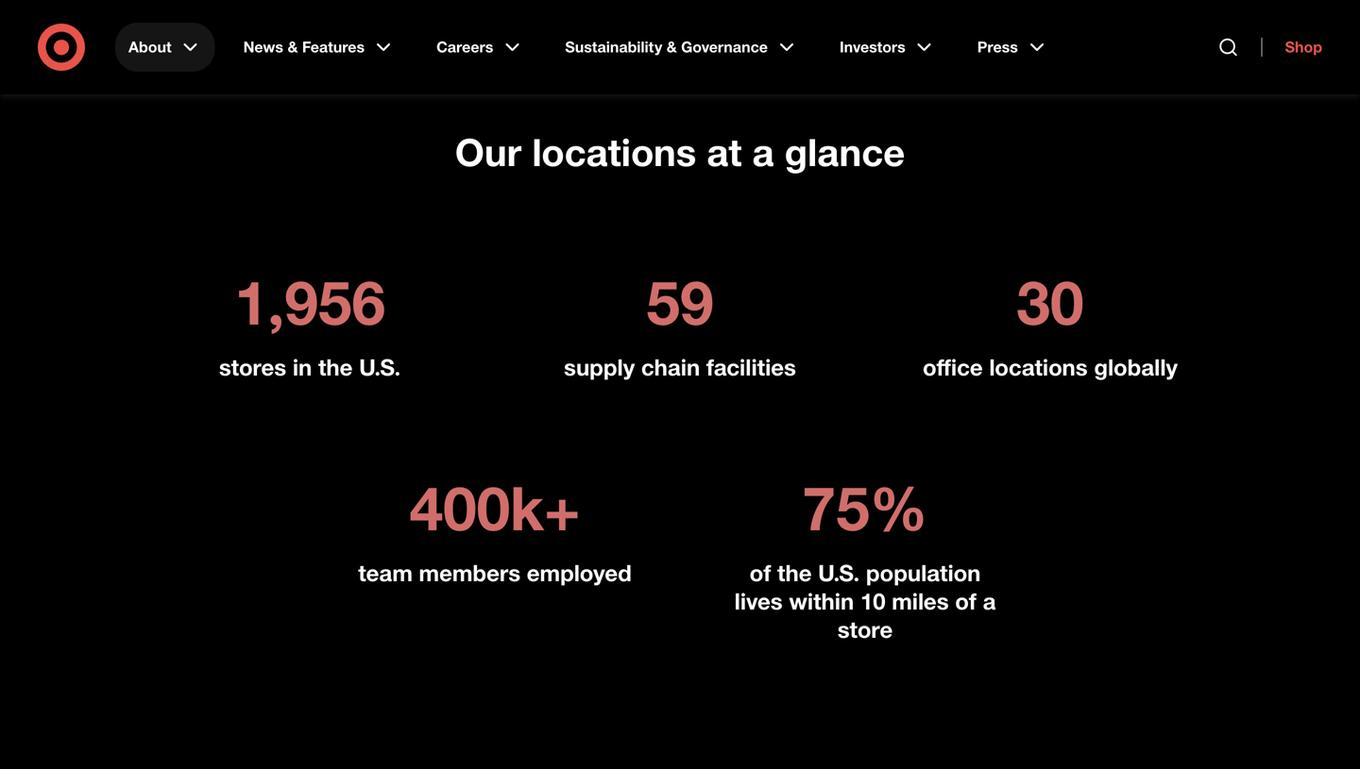 Task type: vqa. For each thing, say whether or not it's contained in the screenshot.
left the sustainability & governance link
no



Task type: describe. For each thing, give the bounding box(es) containing it.
10
[[860, 588, 885, 615]]

& for features
[[288, 38, 298, 56]]

our
[[455, 129, 522, 175]]

stores
[[219, 354, 286, 381]]

careers link
[[423, 23, 537, 72]]

0 vertical spatial the
[[318, 354, 353, 381]]

& for governance
[[667, 38, 677, 56]]

our locations at a glance
[[455, 129, 905, 175]]

office locations globally
[[923, 354, 1178, 381]]

about
[[128, 38, 172, 56]]

team
[[358, 560, 413, 587]]

sustainability
[[565, 38, 662, 56]]

office
[[923, 354, 983, 381]]

governance
[[681, 38, 768, 56]]

of the u.s. population lives within 10 miles of a store
[[734, 560, 996, 644]]

population
[[866, 560, 981, 587]]

investors
[[840, 38, 905, 56]]

careers
[[436, 38, 493, 56]]

1,956
[[234, 265, 385, 339]]

shop
[[1285, 38, 1322, 56]]

facilities
[[706, 354, 796, 381]]

features
[[302, 38, 365, 56]]

0 vertical spatial a
[[752, 129, 774, 175]]

news & features link
[[230, 23, 408, 72]]

glance
[[784, 129, 905, 175]]

team members employed
[[358, 560, 632, 587]]

sustainability & governance link
[[552, 23, 811, 72]]

the inside of the u.s. population lives within 10 miles of a store
[[777, 560, 812, 587]]



Task type: locate. For each thing, give the bounding box(es) containing it.
1 horizontal spatial &
[[667, 38, 677, 56]]

& left governance
[[667, 38, 677, 56]]

a right the miles
[[983, 588, 996, 615]]

1 & from the left
[[288, 38, 298, 56]]

at
[[707, 129, 742, 175]]

in
[[293, 354, 312, 381]]

of right the miles
[[955, 588, 977, 615]]

a inside of the u.s. population lives within 10 miles of a store
[[983, 588, 996, 615]]

75%
[[803, 471, 928, 545]]

employed
[[527, 560, 632, 587]]

0 horizontal spatial locations
[[532, 129, 696, 175]]

& right news at the top left of the page
[[288, 38, 298, 56]]

locations for office
[[989, 354, 1088, 381]]

shop link
[[1261, 38, 1322, 57]]

0 vertical spatial locations
[[532, 129, 696, 175]]

&
[[288, 38, 298, 56], [667, 38, 677, 56]]

press
[[977, 38, 1018, 56]]

sustainability & governance
[[565, 38, 768, 56]]

0 horizontal spatial u.s.
[[359, 354, 401, 381]]

news & features
[[243, 38, 365, 56]]

of
[[750, 560, 771, 587], [955, 588, 977, 615]]

the
[[318, 354, 353, 381], [777, 560, 812, 587]]

news
[[243, 38, 283, 56]]

1 vertical spatial of
[[955, 588, 977, 615]]

miles
[[892, 588, 949, 615]]

u.s. right in
[[359, 354, 401, 381]]

1 horizontal spatial locations
[[989, 354, 1088, 381]]

1 horizontal spatial u.s.
[[818, 560, 860, 587]]

0 vertical spatial u.s.
[[359, 354, 401, 381]]

of up lives
[[750, 560, 771, 587]]

400k+
[[409, 471, 580, 545]]

a
[[752, 129, 774, 175], [983, 588, 996, 615]]

1 vertical spatial locations
[[989, 354, 1088, 381]]

stores in the u.s.
[[219, 354, 401, 381]]

within
[[789, 588, 854, 615]]

press link
[[964, 23, 1061, 72]]

2 & from the left
[[667, 38, 677, 56]]

1 vertical spatial a
[[983, 588, 996, 615]]

about link
[[115, 23, 215, 72]]

0 horizontal spatial of
[[750, 560, 771, 587]]

1 vertical spatial u.s.
[[818, 560, 860, 587]]

0 horizontal spatial a
[[752, 129, 774, 175]]

locations
[[532, 129, 696, 175], [989, 354, 1088, 381]]

u.s. inside of the u.s. population lives within 10 miles of a store
[[818, 560, 860, 587]]

1 vertical spatial the
[[777, 560, 812, 587]]

59
[[646, 265, 714, 339]]

u.s. up within on the bottom right of page
[[818, 560, 860, 587]]

chain
[[641, 354, 700, 381]]

1 horizontal spatial a
[[983, 588, 996, 615]]

a right at
[[752, 129, 774, 175]]

supply chain facilities
[[564, 354, 796, 381]]

0 horizontal spatial &
[[288, 38, 298, 56]]

the up within on the bottom right of page
[[777, 560, 812, 587]]

lives
[[734, 588, 783, 615]]

30
[[1017, 265, 1084, 339]]

supply
[[564, 354, 635, 381]]

the right in
[[318, 354, 353, 381]]

1 horizontal spatial the
[[777, 560, 812, 587]]

investors link
[[826, 23, 949, 72]]

u.s.
[[359, 354, 401, 381], [818, 560, 860, 587]]

0 horizontal spatial the
[[318, 354, 353, 381]]

locations for our
[[532, 129, 696, 175]]

0 vertical spatial of
[[750, 560, 771, 587]]

1 horizontal spatial of
[[955, 588, 977, 615]]

globally
[[1094, 354, 1178, 381]]

store
[[838, 616, 893, 644]]

members
[[419, 560, 520, 587]]



